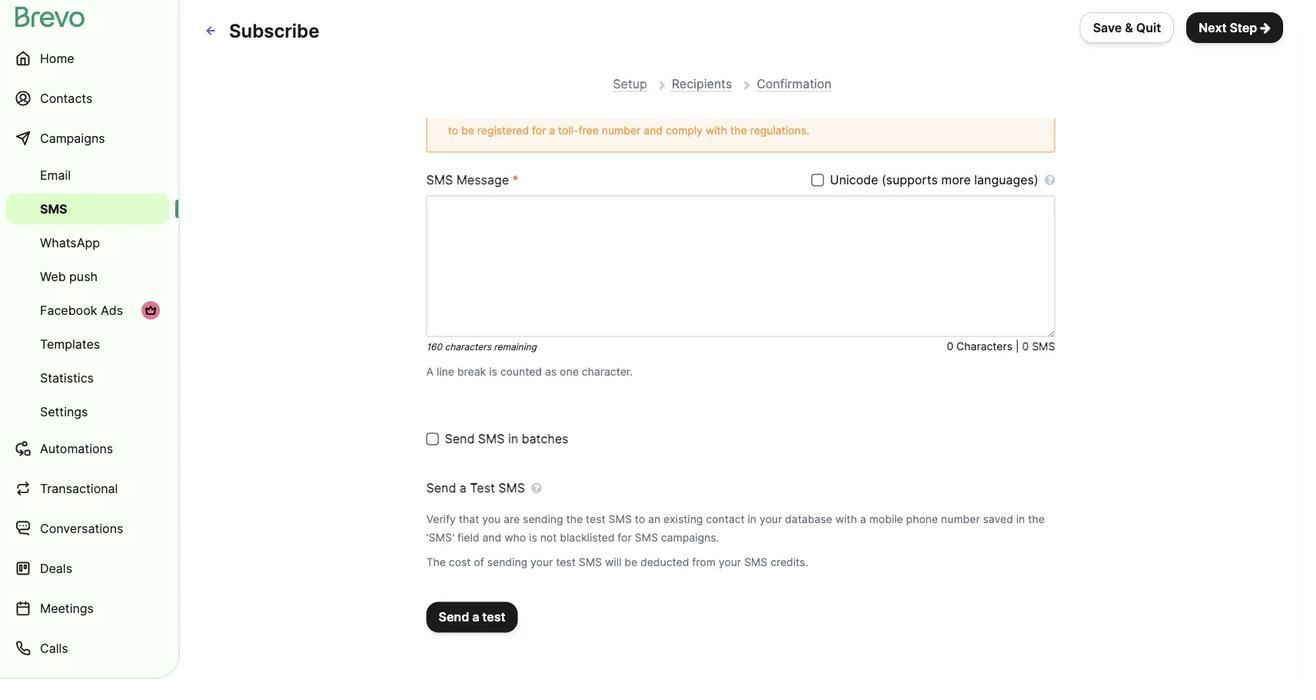 Task type: describe. For each thing, give the bounding box(es) containing it.
are inside verify that you are sending the test sms to an existing contact in your database with a mobile phone number saved in the 'sms' field and who is not blacklisted for sms campaigns.
[[504, 513, 520, 526]]

sms left the message
[[426, 173, 453, 188]]

send a test sms
[[426, 481, 525, 496]]

1 horizontal spatial be
[[625, 556, 637, 569]]

recipients
[[663, 106, 713, 119]]

one
[[560, 366, 579, 379]]

regulations.
[[750, 124, 810, 137]]

you left the must
[[878, 106, 897, 119]]

existing
[[664, 513, 703, 526]]

is inside verify that you are sending the test sms to an existing contact in your database with a mobile phone number saved in the 'sms' field and who is not blacklisted for sms campaigns.
[[529, 532, 537, 545]]

not
[[540, 532, 557, 545]]

registered
[[477, 124, 529, 137]]

send for send sms in batches
[[445, 432, 475, 447]]

for inside verify that you are sending the test sms to an existing contact in your database with a mobile phone number saved in the 'sms' field and who is not blacklisted for sms campaigns.
[[618, 532, 632, 545]]

facebook ads link
[[6, 295, 169, 326]]

a inside verify that you are sending the test sms to an existing contact in your database with a mobile phone number saved in the 'sms' field and who is not blacklisted for sms campaigns.
[[860, 513, 866, 526]]

in right contact
[[748, 513, 757, 526]]

next step button
[[1187, 12, 1283, 43]]

form
[[1003, 104, 1030, 119]]

160
[[426, 342, 442, 353]]

with inside verify that you are sending the test sms to an existing contact in your database with a mobile phone number saved in the 'sms' field and who is not blacklisted for sms campaigns.
[[836, 513, 857, 526]]

verify that you are sending the test sms to an existing contact in your database with a mobile phone number saved in the 'sms' field and who is not blacklisted for sms campaigns.
[[426, 513, 1045, 545]]

the right saved
[[1028, 513, 1045, 526]]

(supports
[[882, 173, 938, 188]]

0 horizontal spatial your
[[531, 556, 553, 569]]

languages)
[[974, 173, 1039, 188]]

whatsapp link
[[6, 228, 169, 258]]

characters
[[445, 342, 491, 353]]

saved
[[983, 513, 1013, 526]]

you inside verify that you are sending the test sms to an existing contact in your database with a mobile phone number saved in the 'sms' field and who is not blacklisted for sms campaigns.
[[482, 513, 501, 526]]

web push
[[40, 269, 98, 284]]

automations
[[40, 441, 113, 456]]

a line break is counted as one character.
[[426, 366, 633, 379]]

counted
[[500, 366, 542, 379]]

test inside button
[[482, 611, 506, 626]]

a
[[426, 366, 434, 379]]

this
[[978, 104, 1000, 119]]

meetings link
[[6, 591, 169, 627]]

the left regulations. on the right of the page
[[731, 124, 747, 137]]

characters
[[957, 340, 1013, 353]]

confirmation
[[757, 76, 832, 91]]

next step
[[1199, 20, 1257, 35]]

left___rvooi image
[[145, 304, 157, 317]]

transactional link
[[6, 471, 169, 507]]

&
[[1125, 20, 1133, 35]]

sms inside 'link'
[[40, 201, 67, 216]]

campaign
[[597, 106, 647, 119]]

verify
[[426, 513, 456, 526]]

unicode (supports more languages)
[[830, 173, 1039, 188]]

sms inside if you are sending an sms campaign to recipients in the united states or canada, you must complete this form to be registered for a toll-free number and comply with the regulations.
[[571, 106, 594, 119]]

deducted
[[641, 556, 689, 569]]

question circle image
[[1045, 175, 1055, 187]]

and inside if you are sending an sms campaign to recipients in the united states or canada, you must complete this form to be registered for a toll-free number and comply with the regulations.
[[644, 124, 663, 137]]

campaigns.
[[661, 532, 719, 545]]

are inside if you are sending an sms campaign to recipients in the united states or canada, you must complete this form to be registered for a toll-free number and comply with the regulations.
[[493, 106, 509, 119]]

states
[[784, 106, 817, 119]]

free
[[579, 124, 599, 137]]

facebook
[[40, 303, 97, 318]]

1 horizontal spatial your
[[719, 556, 741, 569]]

you right if
[[472, 106, 490, 119]]

send a test
[[439, 611, 506, 626]]

line
[[437, 366, 454, 379]]

recipients link
[[672, 76, 732, 92]]

deals link
[[6, 551, 169, 587]]

mobile
[[869, 513, 903, 526]]

sending inside verify that you are sending the test sms to an existing contact in your database with a mobile phone number saved in the 'sms' field and who is not blacklisted for sms campaigns.
[[523, 513, 563, 526]]

sms up blacklisted
[[609, 513, 632, 526]]

quit
[[1136, 20, 1161, 35]]

ads
[[101, 303, 123, 318]]

save
[[1093, 20, 1122, 35]]

deals
[[40, 561, 72, 576]]

test
[[470, 481, 495, 496]]

contact
[[706, 513, 745, 526]]

sending for the cost of sending your test sms will be deducted from your sms credits.
[[487, 556, 528, 569]]

comply
[[666, 124, 703, 137]]

the cost of sending your test sms will be deducted from your sms credits.
[[426, 556, 808, 569]]

calls
[[40, 641, 68, 656]]

0 horizontal spatial is
[[489, 366, 497, 379]]

an inside verify that you are sending the test sms to an existing contact in your database with a mobile phone number saved in the 'sms' field and who is not blacklisted for sms campaigns.
[[648, 513, 661, 526]]

transactional
[[40, 481, 118, 496]]

templates
[[40, 337, 100, 352]]

'sms'
[[426, 532, 454, 545]]

setup link
[[613, 76, 647, 92]]

must
[[900, 106, 925, 119]]

sms left will
[[579, 556, 602, 569]]

number inside verify that you are sending the test sms to an existing contact in your database with a mobile phone number saved in the 'sms' field and who is not blacklisted for sms campaigns.
[[941, 513, 980, 526]]

cost
[[449, 556, 471, 569]]

batches
[[522, 432, 569, 447]]

statistics link
[[6, 363, 169, 394]]

as
[[545, 366, 557, 379]]

send for send a test sms
[[426, 481, 456, 496]]

the up blacklisted
[[566, 513, 583, 526]]

if
[[462, 106, 469, 119]]

sending for if you are sending an sms campaign to recipients in the united states or canada, you must complete this form to be registered for a toll-free number and comply with the regulations.
[[512, 106, 553, 119]]



Task type: vqa. For each thing, say whether or not it's contained in the screenshot.
leftmost BEEN
no



Task type: locate. For each thing, give the bounding box(es) containing it.
1 vertical spatial sending
[[523, 513, 563, 526]]

conversations
[[40, 521, 123, 536]]

number left saved
[[941, 513, 980, 526]]

1 horizontal spatial test
[[556, 556, 576, 569]]

save & quit button
[[1080, 12, 1174, 43]]

sending down who in the left of the page
[[487, 556, 528, 569]]

sending
[[512, 106, 553, 119], [523, 513, 563, 526], [487, 556, 528, 569]]

test down 'of'
[[482, 611, 506, 626]]

0 horizontal spatial and
[[482, 532, 501, 545]]

your right the from
[[719, 556, 741, 569]]

toll-
[[558, 124, 579, 137]]

0 horizontal spatial 0
[[947, 340, 954, 353]]

1 vertical spatial an
[[648, 513, 661, 526]]

blacklisted
[[560, 532, 615, 545]]

and inside verify that you are sending the test sms to an existing contact in your database with a mobile phone number saved in the 'sms' field and who is not blacklisted for sms campaigns.
[[482, 532, 501, 545]]

this form alert
[[426, 90, 1055, 153]]

in right saved
[[1016, 513, 1025, 526]]

send for send a test
[[439, 611, 469, 626]]

an
[[556, 106, 568, 119], [648, 513, 661, 526]]

0 vertical spatial to
[[650, 106, 660, 119]]

database
[[785, 513, 833, 526]]

web push link
[[6, 261, 169, 292]]

to left existing
[[635, 513, 645, 526]]

sms left credits.
[[744, 556, 768, 569]]

email
[[40, 168, 71, 183]]

0 right |
[[1022, 340, 1029, 353]]

the left united
[[728, 106, 744, 119]]

a inside if you are sending an sms campaign to recipients in the united states or canada, you must complete this form to be registered for a toll-free number and comply with the regulations.
[[549, 124, 555, 137]]

0 left characters
[[947, 340, 954, 353]]

1 horizontal spatial is
[[529, 532, 537, 545]]

character.
[[582, 366, 633, 379]]

2 vertical spatial to
[[635, 513, 645, 526]]

0 vertical spatial send
[[445, 432, 475, 447]]

question circle image
[[531, 483, 542, 495]]

field
[[457, 532, 479, 545]]

send down the cost
[[439, 611, 469, 626]]

2 horizontal spatial to
[[650, 106, 660, 119]]

0 vertical spatial be
[[461, 124, 474, 137]]

setup
[[613, 76, 647, 91]]

a down 'of'
[[472, 611, 479, 626]]

be
[[461, 124, 474, 137], [625, 556, 637, 569]]

number down the campaign
[[602, 124, 641, 137]]

1 horizontal spatial to
[[635, 513, 645, 526]]

settings
[[40, 404, 88, 419]]

united
[[748, 106, 781, 119]]

sending up not
[[523, 513, 563, 526]]

test down not
[[556, 556, 576, 569]]

1 horizontal spatial for
[[618, 532, 632, 545]]

1 horizontal spatial and
[[644, 124, 663, 137]]

templates link
[[6, 329, 169, 360]]

are up who in the left of the page
[[504, 513, 520, 526]]

your down not
[[531, 556, 553, 569]]

arrow right image
[[1260, 22, 1271, 34]]

statistics
[[40, 371, 94, 386]]

that
[[459, 513, 479, 526]]

sending inside if you are sending an sms campaign to recipients in the united states or canada, you must complete this form to be registered for a toll-free number and comply with the regulations.
[[512, 106, 553, 119]]

and left comply
[[644, 124, 663, 137]]

are
[[493, 106, 509, 119], [504, 513, 520, 526]]

your inside verify that you are sending the test sms to an existing contact in your database with a mobile phone number saved in the 'sms' field and who is not blacklisted for sms campaigns.
[[760, 513, 782, 526]]

be inside if you are sending an sms campaign to recipients in the united states or canada, you must complete this form to be registered for a toll-free number and comply with the regulations.
[[461, 124, 474, 137]]

remaining
[[494, 342, 537, 353]]

with right comply
[[706, 124, 727, 137]]

is right break
[[489, 366, 497, 379]]

if you are sending an sms campaign to recipients in the united states or canada, you must complete this form to be registered for a toll-free number and comply with the regulations.
[[448, 104, 1030, 137]]

sms right |
[[1032, 340, 1055, 353]]

a left toll-
[[549, 124, 555, 137]]

sending up registered
[[512, 106, 553, 119]]

an inside if you are sending an sms campaign to recipients in the united states or canada, you must complete this form to be registered for a toll-free number and comply with the regulations.
[[556, 106, 568, 119]]

1 horizontal spatial an
[[648, 513, 661, 526]]

2 0 from the left
[[1022, 340, 1029, 353]]

are up registered
[[493, 106, 509, 119]]

0 vertical spatial number
[[602, 124, 641, 137]]

1 0 from the left
[[947, 340, 954, 353]]

with inside if you are sending an sms campaign to recipients in the united states or canada, you must complete this form to be registered for a toll-free number and comply with the regulations.
[[706, 124, 727, 137]]

0 horizontal spatial to
[[448, 124, 458, 137]]

be right will
[[625, 556, 637, 569]]

to inside verify that you are sending the test sms to an existing contact in your database with a mobile phone number saved in the 'sms' field and who is not blacklisted for sms campaigns.
[[635, 513, 645, 526]]

calls link
[[6, 631, 169, 667]]

next
[[1199, 20, 1227, 35]]

0 horizontal spatial for
[[532, 124, 546, 137]]

1 vertical spatial for
[[618, 532, 632, 545]]

confirmation link
[[757, 76, 832, 92]]

test
[[586, 513, 606, 526], [556, 556, 576, 569], [482, 611, 506, 626]]

in left batches
[[508, 432, 518, 447]]

for
[[532, 124, 546, 137], [618, 532, 632, 545]]

canada,
[[833, 106, 875, 119]]

send sms in batches
[[445, 432, 569, 447]]

number
[[602, 124, 641, 137], [941, 513, 980, 526]]

sms left question circle image
[[499, 481, 525, 496]]

more
[[941, 173, 971, 188]]

of
[[474, 556, 484, 569]]

160 characters remaining
[[426, 342, 537, 353]]

complete
[[928, 106, 975, 119]]

send inside button
[[439, 611, 469, 626]]

exclamation triangle image
[[448, 107, 459, 118]]

campaigns link
[[6, 120, 169, 157]]

1 vertical spatial is
[[529, 532, 537, 545]]

the
[[426, 556, 446, 569]]

1 horizontal spatial with
[[836, 513, 857, 526]]

for left toll-
[[532, 124, 546, 137]]

0 horizontal spatial test
[[482, 611, 506, 626]]

meetings
[[40, 601, 94, 616]]

conversations link
[[6, 511, 169, 547]]

0 characters | 0 sms
[[947, 340, 1055, 353]]

0 vertical spatial sending
[[512, 106, 553, 119]]

0 horizontal spatial number
[[602, 124, 641, 137]]

1 vertical spatial to
[[448, 124, 458, 137]]

1 vertical spatial with
[[836, 513, 857, 526]]

credits.
[[771, 556, 808, 569]]

step
[[1230, 20, 1257, 35]]

to down 'exclamation triangle' image
[[448, 124, 458, 137]]

None text field
[[426, 196, 1055, 338]]

sms link
[[6, 194, 169, 225]]

who
[[505, 532, 526, 545]]

sms up deducted
[[635, 532, 658, 545]]

0 horizontal spatial an
[[556, 106, 568, 119]]

0 vertical spatial an
[[556, 106, 568, 119]]

1 vertical spatial number
[[941, 513, 980, 526]]

in inside if you are sending an sms campaign to recipients in the united states or canada, you must complete this form to be registered for a toll-free number and comply with the regulations.
[[716, 106, 725, 119]]

0 vertical spatial and
[[644, 124, 663, 137]]

you
[[472, 106, 490, 119], [878, 106, 897, 119], [482, 513, 501, 526]]

an up toll-
[[556, 106, 568, 119]]

or
[[820, 106, 830, 119]]

0 vertical spatial with
[[706, 124, 727, 137]]

automations link
[[6, 431, 169, 468]]

0 vertical spatial test
[[586, 513, 606, 526]]

subscribe
[[229, 19, 319, 42]]

test up blacklisted
[[586, 513, 606, 526]]

in right recipients on the top
[[716, 106, 725, 119]]

in
[[716, 106, 725, 119], [508, 432, 518, 447], [748, 513, 757, 526], [1016, 513, 1025, 526]]

save & quit
[[1093, 20, 1161, 35]]

is left not
[[529, 532, 537, 545]]

facebook ads
[[40, 303, 123, 318]]

your
[[760, 513, 782, 526], [531, 556, 553, 569], [719, 556, 741, 569]]

settings link
[[6, 397, 169, 428]]

your left database
[[760, 513, 782, 526]]

send up the verify
[[426, 481, 456, 496]]

0 vertical spatial for
[[532, 124, 546, 137]]

2 horizontal spatial your
[[760, 513, 782, 526]]

1 vertical spatial are
[[504, 513, 520, 526]]

to right the campaign
[[650, 106, 660, 119]]

and left who in the left of the page
[[482, 532, 501, 545]]

from
[[692, 556, 716, 569]]

this form link
[[978, 104, 1030, 119]]

send a test button
[[426, 603, 518, 634]]

message
[[456, 173, 509, 188]]

home
[[40, 51, 74, 66]]

an left existing
[[648, 513, 661, 526]]

with right database
[[836, 513, 857, 526]]

0 horizontal spatial be
[[461, 124, 474, 137]]

1 vertical spatial be
[[625, 556, 637, 569]]

sms down the email
[[40, 201, 67, 216]]

a left mobile
[[860, 513, 866, 526]]

break
[[457, 366, 486, 379]]

1 vertical spatial test
[[556, 556, 576, 569]]

campaigns
[[40, 131, 105, 146]]

test inside verify that you are sending the test sms to an existing contact in your database with a mobile phone number saved in the 'sms' field and who is not blacklisted for sms campaigns.
[[586, 513, 606, 526]]

phone
[[906, 513, 938, 526]]

sms up free at the left of the page
[[571, 106, 594, 119]]

*
[[512, 173, 519, 188]]

sms up test
[[478, 432, 505, 447]]

with
[[706, 124, 727, 137], [836, 513, 857, 526]]

0
[[947, 340, 954, 353], [1022, 340, 1029, 353]]

1 vertical spatial and
[[482, 532, 501, 545]]

home link
[[6, 40, 169, 77]]

2 vertical spatial test
[[482, 611, 506, 626]]

a left test
[[460, 481, 467, 496]]

number inside if you are sending an sms campaign to recipients in the united states or canada, you must complete this form to be registered for a toll-free number and comply with the regulations.
[[602, 124, 641, 137]]

1 vertical spatial send
[[426, 481, 456, 496]]

0 horizontal spatial with
[[706, 124, 727, 137]]

1 horizontal spatial 0
[[1022, 340, 1029, 353]]

1 horizontal spatial number
[[941, 513, 980, 526]]

sms message *
[[426, 173, 519, 188]]

the
[[728, 106, 744, 119], [731, 124, 747, 137], [566, 513, 583, 526], [1028, 513, 1045, 526]]

for inside if you are sending an sms campaign to recipients in the united states or canada, you must complete this form to be registered for a toll-free number and comply with the regulations.
[[532, 124, 546, 137]]

you right that
[[482, 513, 501, 526]]

be down if
[[461, 124, 474, 137]]

sms
[[571, 106, 594, 119], [426, 173, 453, 188], [40, 201, 67, 216], [1032, 340, 1055, 353], [478, 432, 505, 447], [499, 481, 525, 496], [609, 513, 632, 526], [635, 532, 658, 545], [579, 556, 602, 569], [744, 556, 768, 569]]

2 horizontal spatial test
[[586, 513, 606, 526]]

0 vertical spatial is
[[489, 366, 497, 379]]

a inside button
[[472, 611, 479, 626]]

send up the send a test sms
[[445, 432, 475, 447]]

recipients
[[672, 76, 732, 91]]

web
[[40, 269, 66, 284]]

for up the cost of sending your test sms will be deducted from your sms credits.
[[618, 532, 632, 545]]

2 vertical spatial sending
[[487, 556, 528, 569]]

2 vertical spatial send
[[439, 611, 469, 626]]

email link
[[6, 160, 169, 191]]

0 vertical spatial are
[[493, 106, 509, 119]]



